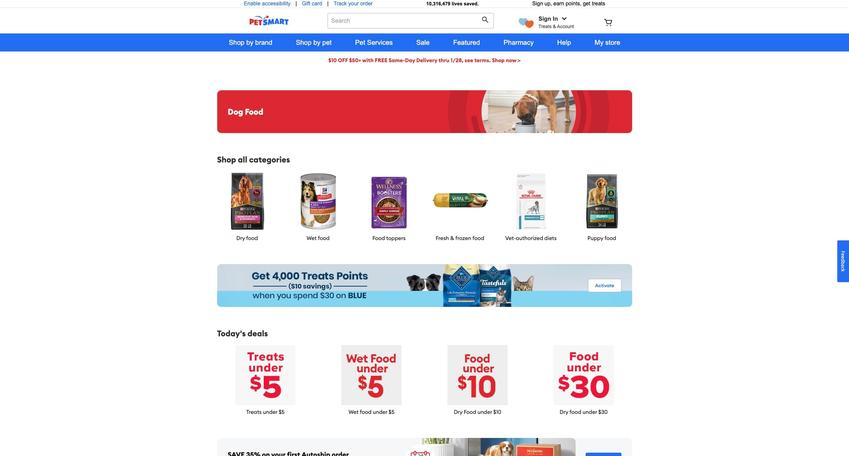 Task type: vqa. For each thing, say whether or not it's contained in the screenshot.
first One
no



Task type: locate. For each thing, give the bounding box(es) containing it.
None submit
[[482, 16, 491, 25]]

wet food under $5 image
[[341, 346, 402, 406]]

None search field
[[328, 13, 494, 35]]

dry food under $30 image
[[554, 346, 614, 406]]

freshpet vital balanced nutrition chicken image
[[430, 171, 490, 232]]

loyalty icon image
[[519, 18, 534, 28]]

purina pro plan puppy chicken & rice image
[[572, 171, 632, 232]]

hill's science diet canned food. sensitive skin and stomach. tender turkey and rice stew. image
[[288, 171, 348, 232]]

petsmart image
[[237, 15, 301, 25]]

search text field
[[328, 13, 494, 28]]

wellness bowl boosters. simply shreds. image
[[359, 171, 419, 232]]



Task type: describe. For each thing, give the bounding box(es) containing it.
dry food under $10 image
[[448, 346, 508, 406]]

treats under $5 image
[[235, 346, 296, 406]]

purina pro plan dry food. sensitive skin and stomach. salmon and rice. image
[[217, 171, 277, 232]]

dog and cat next two blue buffalo dog and cat food image
[[217, 264, 632, 307]]

royal canin dry food. hydrolyzed protein. image
[[501, 171, 561, 232]]



